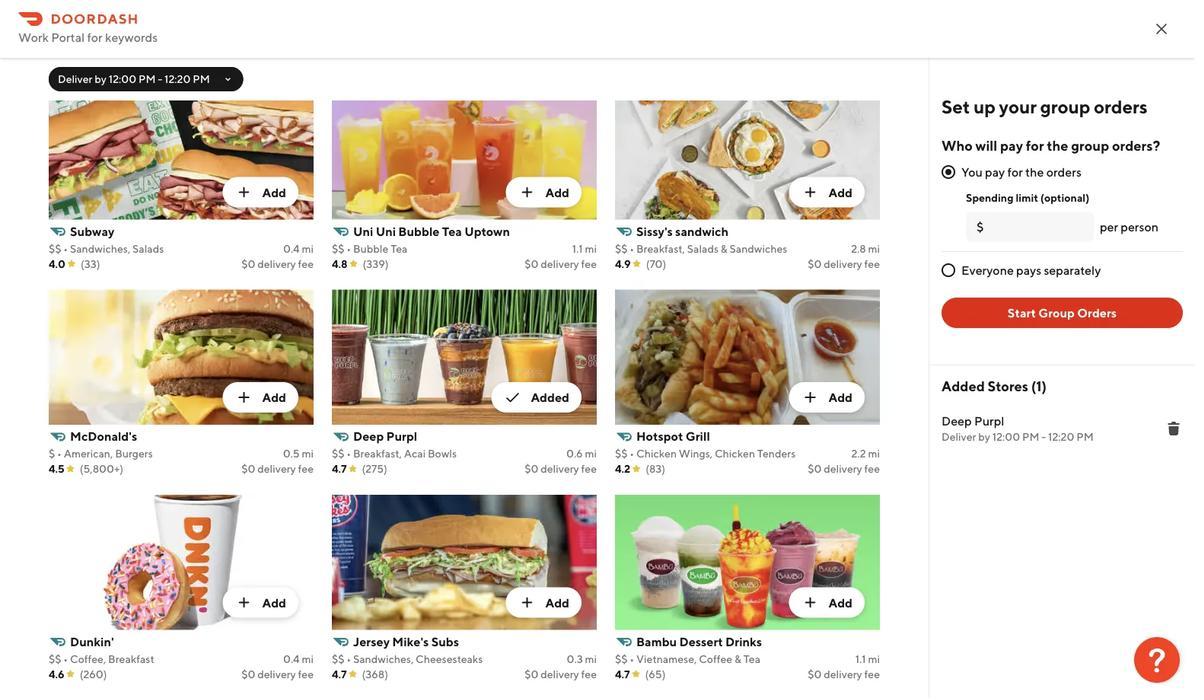 Task type: locate. For each thing, give the bounding box(es) containing it.
2 0.4 from the top
[[283, 653, 300, 665]]

added for added
[[531, 390, 570, 405]]

expensed meals
[[46, 99, 136, 114]]

0 vertical spatial group
[[1041, 96, 1091, 117]]

0 horizontal spatial uni
[[353, 224, 373, 238]]

& down sandwich
[[721, 242, 728, 255]]

purpl down added stores (1)
[[975, 414, 1005, 428]]

mike's
[[392, 634, 429, 649]]

$0 delivery fee for sissy's sandwich
[[808, 257, 880, 270]]

0 horizontal spatial bubble
[[353, 242, 389, 255]]

purpl inside deep purpl deliver by 12:00 pm - 12:20 pm
[[975, 414, 1005, 428]]

1 0.4 mi from the top
[[283, 242, 314, 255]]

the
[[1047, 137, 1069, 153], [1026, 165, 1044, 179]]

0 horizontal spatial by
[[95, 73, 107, 85]]

4.7 left (368)
[[332, 668, 347, 680]]

go to doordash.com
[[46, 436, 161, 450]]

pay right will at the top right of page
[[1001, 137, 1023, 153]]

deliver down added stores (1)
[[942, 431, 977, 443]]

0 horizontal spatial deep
[[353, 429, 384, 444]]

stores
[[988, 378, 1029, 394]]

1 vertical spatial tea
[[391, 242, 408, 255]]

add button for bambu dessert drinks
[[789, 587, 865, 618]]

0 vertical spatial &
[[721, 242, 728, 255]]

salads up employees link
[[133, 242, 164, 255]]

thu
[[835, 351, 857, 365]]

10
[[986, 347, 1006, 369]]

tea down drinks at the bottom
[[744, 653, 761, 665]]

$$ • breakfast,  salads & sandwiches
[[615, 242, 788, 255]]

the down set up your group orders
[[1047, 137, 1069, 153]]

1 vertical spatial 1.1
[[856, 653, 866, 665]]

$ down the spending
[[977, 220, 984, 234]]

orders
[[85, 200, 124, 214], [1078, 306, 1117, 320]]

$0 delivery fee for dunkin'
[[242, 668, 314, 680]]

12:00 up expensed meals link
[[109, 73, 136, 85]]

sissy's sandwich
[[637, 224, 729, 238]]

$0 for dunkin'
[[242, 668, 255, 680]]

0 vertical spatial 0.4 mi
[[283, 242, 314, 255]]

0 vertical spatial by
[[95, 73, 107, 85]]

$0 for bambu dessert drinks
[[808, 668, 822, 680]]

by up expensed meals
[[95, 73, 107, 85]]

add button for subway
[[223, 177, 299, 208]]

1 vertical spatial &
[[735, 653, 742, 665]]

0.5 mi
[[283, 447, 314, 460]]

1 vertical spatial group
[[1039, 306, 1075, 320]]

add for sissy's sandwich
[[829, 185, 853, 200]]

expensed
[[46, 99, 101, 114]]

drinks
[[726, 634, 762, 649]]

3 new order from the left
[[692, 401, 747, 413]]

for
[[87, 30, 103, 45], [87, 30, 103, 45], [1026, 137, 1044, 153], [1008, 165, 1023, 179], [101, 166, 117, 181]]

1 vertical spatial sandwiches,
[[353, 653, 414, 665]]

1 horizontal spatial the
[[1047, 137, 1069, 153]]

by down added stores (1)
[[979, 431, 991, 443]]

1 vertical spatial deliver
[[942, 431, 977, 443]]

$$ for dunkin'
[[49, 653, 61, 665]]

fee for mcdonald's
[[298, 463, 314, 475]]

(65)
[[645, 668, 666, 680]]

mi for dunkin'
[[302, 653, 314, 665]]

1 vertical spatial 0.4
[[283, 653, 300, 665]]

close image
[[1153, 20, 1171, 38]]

sandwiches, for subway
[[70, 242, 130, 255]]

per
[[1100, 220, 1119, 234]]

payment methods link
[[0, 327, 244, 357]]

2 order from the left
[[546, 401, 576, 413]]

payment
[[46, 335, 95, 349]]

0 horizontal spatial chicken
[[637, 447, 677, 460]]

0 vertical spatial 12:00
[[109, 73, 136, 85]]

deep down added stores (1)
[[942, 414, 972, 428]]

0 vertical spatial 12:20
[[165, 73, 191, 85]]

• for sissy's sandwich
[[630, 242, 634, 255]]

You pay for the orders radio
[[942, 165, 956, 179]]

1 vertical spatial orders
[[1078, 306, 1117, 320]]

1 horizontal spatial 1.1
[[856, 653, 866, 665]]

0 horizontal spatial &
[[721, 242, 728, 255]]

deliver by 12:00 pm - 12:20 pm button
[[49, 67, 243, 91]]

new order button up 0.6
[[473, 395, 624, 420]]

doordash.com
[[79, 436, 161, 450]]

1 vertical spatial $
[[49, 447, 55, 460]]

• for dunkin'
[[63, 653, 68, 665]]

0 vertical spatial orders
[[1094, 96, 1148, 117]]

group
[[46, 200, 82, 214], [1039, 306, 1075, 320]]

0 horizontal spatial orders
[[1047, 165, 1082, 179]]

0 horizontal spatial 1.1 mi
[[572, 242, 597, 255]]

0 horizontal spatial breakfast,
[[353, 447, 402, 460]]

0 vertical spatial deliver
[[58, 73, 93, 85]]

1 horizontal spatial orders
[[1094, 96, 1148, 117]]

bambu
[[637, 634, 677, 649]]

per person
[[1100, 220, 1159, 234]]

1 horizontal spatial sandwiches,
[[353, 653, 414, 665]]

orders up subway
[[85, 200, 124, 214]]

new order for 8
[[692, 401, 747, 413]]

2.2
[[852, 447, 866, 460]]

$$ for hotspot grill
[[615, 447, 628, 460]]

1.1
[[572, 242, 583, 255], [856, 653, 866, 665]]

new for 8
[[692, 401, 715, 413]]

add button for dunkin'
[[223, 587, 299, 618]]

0 horizontal spatial 1.1
[[572, 242, 583, 255]]

0 vertical spatial deep
[[942, 414, 972, 428]]

2 new order from the left
[[521, 401, 576, 413]]

group right "start"
[[1039, 306, 1075, 320]]

add button for uni uni bubble tea uptown
[[506, 177, 582, 208]]

delivery for sissy's sandwich
[[824, 257, 863, 270]]

salads for sissy's sandwich
[[687, 242, 719, 255]]

0 vertical spatial bubble
[[399, 224, 440, 238]]

add for dunkin'
[[262, 595, 286, 610]]

fee for bambu dessert drinks
[[865, 668, 880, 680]]

work inside dashpass for work link
[[119, 166, 150, 181]]

new order button for 6
[[302, 395, 453, 420]]

$0 delivery fee for mcdonald's
[[242, 463, 314, 475]]

breakfast, up the (275)
[[353, 447, 402, 460]]

mi for bambu dessert drinks
[[868, 653, 880, 665]]

up
[[974, 96, 996, 117]]

salads for subway
[[133, 242, 164, 255]]

1 vertical spatial by
[[979, 431, 991, 443]]

deep for deep purpl
[[353, 429, 384, 444]]

0 vertical spatial -
[[158, 73, 162, 85]]

deep inside deep purpl deliver by 12:00 pm - 12:20 pm
[[942, 414, 972, 428]]

new order button for 8
[[644, 395, 795, 420]]

2 new order button from the left
[[473, 395, 624, 420]]

group up who will pay for the group orders?
[[1041, 96, 1091, 117]]

0.4 mi for dunkin'
[[283, 653, 314, 665]]

mcdonald's
[[70, 429, 137, 444]]

mi for deep purpl
[[585, 447, 597, 460]]

$ up 4.5
[[49, 447, 55, 460]]

4.7
[[332, 463, 347, 475], [332, 668, 347, 680], [615, 668, 630, 680]]

4.7 for deep purpl
[[332, 463, 347, 475]]

group down dashpass
[[46, 200, 82, 214]]

bubble up (339)
[[353, 242, 389, 255]]

$0 for mcdonald's
[[242, 463, 255, 475]]

work portal for keywords
[[18, 30, 158, 45], [18, 30, 158, 45]]

breakfast, up (70)
[[637, 242, 685, 255]]

1.1 for bambu dessert drinks
[[856, 653, 866, 665]]

$$ for uni uni bubble tea uptown
[[332, 242, 345, 255]]

1 salads from the left
[[133, 242, 164, 255]]

vietnamese,
[[637, 653, 697, 665]]

sandwiches, up (33)
[[70, 242, 130, 255]]

chicken
[[637, 447, 677, 460], [715, 447, 755, 460]]

deep purpl
[[353, 429, 417, 444]]

1 horizontal spatial purpl
[[975, 414, 1005, 428]]

1 horizontal spatial $
[[977, 220, 984, 234]]

0 vertical spatial orders
[[85, 200, 124, 214]]

deliver
[[58, 73, 93, 85], [942, 431, 977, 443]]

$0 delivery fee for hotspot grill
[[808, 463, 880, 475]]

4.7 left the (275)
[[332, 463, 347, 475]]

0 horizontal spatial 12:20
[[165, 73, 191, 85]]

sandwiches, up (368)
[[353, 653, 414, 665]]

delivery for mcdonald's
[[258, 463, 296, 475]]

4 new from the left
[[863, 401, 886, 413]]

delivery
[[258, 257, 296, 270], [541, 257, 579, 270], [824, 257, 863, 270], [258, 463, 296, 475], [541, 463, 579, 475], [824, 463, 863, 475], [258, 668, 296, 680], [541, 668, 579, 680], [824, 668, 863, 680]]

dashpass for work link
[[0, 158, 244, 189]]

2.8
[[851, 242, 866, 255]]

1 vertical spatial purpl
[[386, 429, 417, 444]]

3 new from the left
[[692, 401, 715, 413]]

0 horizontal spatial deliver
[[58, 73, 93, 85]]

1 horizontal spatial added
[[942, 378, 985, 394]]

deep
[[942, 414, 972, 428], [353, 429, 384, 444]]

order for 8
[[717, 401, 747, 413]]

0 horizontal spatial orders
[[85, 200, 124, 214]]

deep up $$ • breakfast, acai bowls
[[353, 429, 384, 444]]

add button
[[223, 177, 299, 208], [506, 177, 582, 208], [789, 177, 865, 208], [223, 382, 299, 413], [789, 382, 865, 413], [223, 587, 299, 618], [506, 587, 582, 618], [789, 587, 865, 618]]

1 horizontal spatial uni
[[376, 224, 396, 238]]

4.7 left (65) at the bottom right of page
[[615, 668, 630, 680]]

uni uni bubble tea uptown
[[353, 224, 510, 238]]

1 horizontal spatial -
[[1042, 431, 1047, 443]]

-
[[158, 73, 162, 85], [1042, 431, 1047, 443]]

by
[[95, 73, 107, 85], [979, 431, 991, 443]]

(275)
[[362, 463, 387, 475]]

0.4 mi
[[283, 242, 314, 255], [283, 653, 314, 665]]

deliver up expensed
[[58, 73, 93, 85]]

new order up grill at the bottom right
[[692, 401, 747, 413]]

will
[[976, 137, 998, 153]]

vouchers
[[46, 133, 98, 147]]

& down drinks at the bottom
[[735, 653, 742, 665]]

1 horizontal spatial by
[[979, 431, 991, 443]]

added inside 'button'
[[531, 390, 570, 405]]

new for 7
[[521, 401, 544, 413]]

4.8
[[332, 257, 348, 270]]

2 0.4 mi from the top
[[283, 653, 314, 665]]

1 horizontal spatial deep
[[942, 414, 972, 428]]

1 vertical spatial deep
[[353, 429, 384, 444]]

4.5
[[49, 463, 65, 475]]

$0
[[242, 257, 255, 270], [525, 257, 539, 270], [808, 257, 822, 270], [242, 463, 255, 475], [525, 463, 539, 475], [808, 463, 822, 475], [242, 668, 255, 680], [525, 668, 539, 680], [808, 668, 822, 680]]

0 vertical spatial 1.1
[[572, 242, 583, 255]]

orders up orders?
[[1094, 96, 1148, 117]]

- up expensed meals link
[[158, 73, 162, 85]]

orders
[[1094, 96, 1148, 117], [1047, 165, 1082, 179]]

0 horizontal spatial salads
[[133, 242, 164, 255]]

new order up deep purpl
[[350, 401, 405, 413]]

new order button for 9
[[815, 395, 966, 420]]

tea for $$ • bubble tea
[[391, 242, 408, 255]]

0 horizontal spatial added
[[531, 390, 570, 405]]

work
[[18, 30, 49, 45], [18, 30, 49, 45], [119, 166, 150, 181]]

tea
[[442, 224, 462, 238], [391, 242, 408, 255], [744, 653, 761, 665]]

1 vertical spatial breakfast,
[[353, 447, 402, 460]]

purpl up $$ • breakfast, acai bowls
[[386, 429, 417, 444]]

chicken up (83)
[[637, 447, 677, 460]]

1 vertical spatial 1.1 mi
[[856, 653, 880, 665]]

new order up 0.6
[[521, 401, 576, 413]]

fee for uni uni bubble tea uptown
[[581, 257, 597, 270]]

1.1 mi for uni uni bubble tea uptown
[[572, 242, 597, 255]]

1 order from the left
[[376, 401, 405, 413]]

start group orders
[[1008, 306, 1117, 320]]

0 vertical spatial tea
[[442, 224, 462, 238]]

2.2 mi
[[852, 447, 880, 460]]

new order for 7
[[521, 401, 576, 413]]

employees link
[[0, 260, 244, 290]]

& for sandwich
[[721, 242, 728, 255]]

sandwiches
[[730, 242, 788, 255]]

0 vertical spatial 1.1 mi
[[572, 242, 597, 255]]

1 vertical spatial 0.4 mi
[[283, 653, 314, 665]]

0 horizontal spatial group
[[46, 200, 82, 214]]

- inside dropdown button
[[158, 73, 162, 85]]

1 horizontal spatial group
[[1039, 306, 1075, 320]]

1 horizontal spatial 12:20
[[1049, 431, 1075, 443]]

breakfast
[[108, 653, 154, 665]]

1 new order button from the left
[[302, 395, 453, 420]]

mi
[[302, 242, 314, 255], [585, 242, 597, 255], [868, 242, 880, 255], [302, 447, 314, 460], [585, 447, 597, 460], [868, 447, 880, 460], [302, 653, 314, 665], [585, 653, 597, 665], [868, 653, 880, 665]]

0 horizontal spatial tea
[[391, 242, 408, 255]]

fee for sissy's sandwich
[[865, 257, 880, 270]]

delivery for subway
[[258, 257, 296, 270]]

$$ • bubble tea
[[332, 242, 408, 255]]

12:00 down stores
[[993, 431, 1021, 443]]

1 horizontal spatial &
[[735, 653, 742, 665]]

1 vertical spatial the
[[1026, 165, 1044, 179]]

chicken right wings,
[[715, 447, 755, 460]]

2 vertical spatial tea
[[744, 653, 761, 665]]

delivery for hotspot grill
[[824, 463, 863, 475]]

group left orders?
[[1072, 137, 1110, 153]]

delivery for bambu dessert drinks
[[824, 668, 863, 680]]

4.7 for bambu dessert drinks
[[615, 668, 630, 680]]

0.4 mi for subway
[[283, 242, 314, 255]]

1 horizontal spatial bubble
[[399, 224, 440, 238]]

new order for 6
[[350, 401, 405, 413]]

1 horizontal spatial orders
[[1078, 306, 1117, 320]]

delivery for uni uni bubble tea uptown
[[541, 257, 579, 270]]

orders down separately
[[1078, 306, 1117, 320]]

$$
[[49, 242, 61, 255], [332, 242, 345, 255], [615, 242, 628, 255], [332, 447, 345, 460], [615, 447, 628, 460], [49, 653, 61, 665], [332, 653, 345, 665], [615, 653, 628, 665]]

added for added stores (1)
[[942, 378, 985, 394]]

4.0
[[49, 257, 65, 270]]

4 new order from the left
[[863, 401, 918, 413]]

2 new from the left
[[521, 401, 544, 413]]

0 horizontal spatial purpl
[[386, 429, 417, 444]]

new order button up 2.2 mi
[[815, 395, 966, 420]]

delivery for jersey mike's subs
[[541, 668, 579, 680]]

0 vertical spatial pay
[[1001, 137, 1023, 153]]

1 vertical spatial -
[[1042, 431, 1047, 443]]

dashpass for work
[[46, 166, 150, 181]]

portal
[[51, 30, 85, 45], [51, 30, 85, 45]]

1 horizontal spatial tea
[[442, 224, 462, 238]]

4 new order button from the left
[[815, 395, 966, 420]]

(5,800+)
[[80, 463, 123, 475]]

4.2
[[615, 463, 631, 475]]

0 vertical spatial $
[[977, 220, 984, 234]]

3 order from the left
[[717, 401, 747, 413]]

0 vertical spatial purpl
[[975, 414, 1005, 428]]

deliver inside dropdown button
[[58, 73, 93, 85]]

by inside deep purpl deliver by 12:00 pm - 12:20 pm
[[979, 431, 991, 443]]

new order button up deep purpl
[[302, 395, 453, 420]]

salads down sandwich
[[687, 242, 719, 255]]

added stores (1)
[[942, 378, 1047, 394]]

bubble for •
[[353, 242, 389, 255]]

1.1 for uni uni bubble tea uptown
[[572, 242, 583, 255]]

1 horizontal spatial 1.1 mi
[[856, 653, 880, 665]]

purpl
[[975, 414, 1005, 428], [386, 429, 417, 444]]

1 vertical spatial bubble
[[353, 242, 389, 255]]

$0 for sissy's sandwich
[[808, 257, 822, 270]]

pay right you
[[985, 165, 1005, 179]]

order for 7
[[546, 401, 576, 413]]

1 vertical spatial 12:20
[[1049, 431, 1075, 443]]

tea down "uni uni bubble tea uptown"
[[391, 242, 408, 255]]

0.3
[[567, 653, 583, 665]]

1 horizontal spatial salads
[[687, 242, 719, 255]]

0 vertical spatial breakfast,
[[637, 242, 685, 255]]

1 new from the left
[[350, 401, 373, 413]]

the up spending limit (optional)
[[1026, 165, 1044, 179]]

4 order from the left
[[888, 401, 918, 413]]

pay
[[1001, 137, 1023, 153], [985, 165, 1005, 179]]

who
[[942, 137, 973, 153]]

added up 0.6
[[531, 390, 570, 405]]

new order
[[350, 401, 405, 413], [521, 401, 576, 413], [692, 401, 747, 413], [863, 401, 918, 413]]

1 horizontal spatial breakfast,
[[637, 242, 685, 255]]

0 horizontal spatial $
[[49, 447, 55, 460]]

$$ • chicken wings, chicken tenders
[[615, 447, 796, 460]]

mi for hotspot grill
[[868, 447, 880, 460]]

added left stores
[[942, 378, 985, 394]]

(260)
[[80, 668, 107, 680]]

1 0.4 from the top
[[283, 242, 300, 255]]

uni
[[353, 224, 373, 238], [376, 224, 396, 238]]

1 new order from the left
[[350, 401, 405, 413]]

0 vertical spatial 0.4
[[283, 242, 300, 255]]

new order button up grill at the bottom right
[[644, 395, 795, 420]]

0 horizontal spatial -
[[158, 73, 162, 85]]

12:00 inside the deliver by 12:00 pm - 12:20 pm dropdown button
[[109, 73, 136, 85]]

tea left uptown
[[442, 224, 462, 238]]

0 vertical spatial sandwiches,
[[70, 242, 130, 255]]

0 horizontal spatial 12:00
[[109, 73, 136, 85]]

1 horizontal spatial chicken
[[715, 447, 755, 460]]

3 new order button from the left
[[644, 395, 795, 420]]

2 salads from the left
[[687, 242, 719, 255]]

1 vertical spatial 12:00
[[993, 431, 1021, 443]]

• for mcdonald's
[[57, 447, 62, 460]]

fee
[[298, 257, 314, 270], [581, 257, 597, 270], [865, 257, 880, 270], [298, 463, 314, 475], [581, 463, 597, 475], [865, 463, 880, 475], [298, 668, 314, 680], [581, 668, 597, 680], [865, 668, 880, 680]]

new order up 2.2 mi
[[863, 401, 918, 413]]

$0 delivery fee for bambu dessert drinks
[[808, 668, 880, 680]]

0 horizontal spatial sandwiches,
[[70, 242, 130, 255]]

- down (1) on the right bottom
[[1042, 431, 1047, 443]]

start
[[1008, 306, 1036, 320]]

$0 delivery fee for subway
[[242, 257, 314, 270]]

1 vertical spatial orders
[[1047, 165, 1082, 179]]

1 horizontal spatial 12:00
[[993, 431, 1021, 443]]

1 horizontal spatial deliver
[[942, 431, 977, 443]]

add for hotspot grill
[[829, 390, 853, 405]]

bubble up $$ • bubble tea
[[399, 224, 440, 238]]

orders up (optional)
[[1047, 165, 1082, 179]]

dunkin'
[[70, 634, 114, 649]]

mi for uni uni bubble tea uptown
[[585, 242, 597, 255]]

fee for deep purpl
[[581, 463, 597, 475]]



Task type: describe. For each thing, give the bounding box(es) containing it.
uptown
[[465, 224, 510, 238]]

add for jersey mike's subs
[[546, 595, 570, 610]]

• for uni uni bubble tea uptown
[[347, 242, 351, 255]]

$0 for deep purpl
[[525, 463, 539, 475]]

cheesesteaks
[[416, 653, 483, 665]]

(339)
[[363, 257, 389, 270]]

sissy's
[[637, 224, 673, 238]]

• for deep purpl
[[347, 447, 351, 460]]

$$ for jersey mike's subs
[[332, 653, 345, 665]]

fri
[[1015, 351, 1030, 365]]

person
[[1121, 220, 1159, 234]]

0.4 for dunkin'
[[283, 653, 300, 665]]

$0 for jersey mike's subs
[[525, 668, 539, 680]]

2 chicken from the left
[[715, 447, 755, 460]]

1 vertical spatial pay
[[985, 165, 1005, 179]]

Everyone pays separately radio
[[942, 263, 956, 277]]

4.7 for jersey mike's subs
[[332, 668, 347, 680]]

american,
[[64, 447, 113, 460]]

1 uni from the left
[[353, 224, 373, 238]]

(33)
[[81, 257, 100, 270]]

new for 9
[[863, 401, 886, 413]]

add for mcdonald's
[[262, 390, 286, 405]]

fee for hotspot grill
[[865, 463, 880, 475]]

subway
[[70, 224, 114, 238]]

bambu dessert drinks
[[637, 634, 762, 649]]

$ for $
[[977, 220, 984, 234]]

$$ • sandwiches, cheesesteaks
[[332, 653, 483, 665]]

$0 for uni uni bubble tea uptown
[[525, 257, 539, 270]]

groups
[[46, 301, 87, 316]]

payment methods
[[46, 335, 147, 349]]

separately
[[1044, 263, 1101, 278]]

mi for subway
[[302, 242, 314, 255]]

jersey
[[353, 634, 390, 649]]

set
[[942, 96, 970, 117]]

4.9
[[615, 257, 631, 270]]

support
[[46, 469, 91, 484]]

your
[[1000, 96, 1037, 117]]

deliver inside deep purpl deliver by 12:00 pm - 12:20 pm
[[942, 431, 977, 443]]

2 horizontal spatial tea
[[744, 653, 761, 665]]

spending
[[966, 192, 1014, 204]]

1 chicken from the left
[[637, 447, 677, 460]]

12:00 inside deep purpl deliver by 12:00 pm - 12:20 pm
[[993, 431, 1021, 443]]

deep for deep purpl deliver by 12:00 pm - 12:20 pm
[[942, 414, 972, 428]]

fee for dunkin'
[[298, 668, 314, 680]]

8
[[644, 347, 655, 369]]

tenders
[[758, 447, 796, 460]]

(optional)
[[1041, 192, 1090, 204]]

12:20 inside deep purpl deliver by 12:00 pm - 12:20 pm
[[1049, 431, 1075, 443]]

orders inside button
[[1078, 306, 1117, 320]]

0 horizontal spatial the
[[1026, 165, 1044, 179]]

fee for jersey mike's subs
[[581, 668, 597, 680]]

added button
[[491, 382, 582, 413]]

vouchers link
[[0, 125, 244, 155]]

billing history link
[[0, 360, 244, 391]]

mon
[[323, 351, 348, 365]]

2 uni from the left
[[376, 224, 396, 238]]

add button for mcdonald's
[[223, 382, 299, 413]]

$ for $ • american, burgers
[[49, 447, 55, 460]]

0.3 mi
[[567, 653, 597, 665]]

start group orders button
[[942, 298, 1183, 328]]

purpl for deep purpl deliver by 12:00 pm - 12:20 pm
[[975, 414, 1005, 428]]

go
[[46, 436, 63, 450]]

purpl for deep purpl
[[386, 429, 417, 444]]

(83)
[[646, 463, 666, 475]]

delete image
[[1165, 420, 1183, 438]]

add for subway
[[262, 185, 286, 200]]

bubble for uni
[[399, 224, 440, 238]]

group orders
[[46, 200, 124, 214]]

jersey mike's subs
[[353, 634, 459, 649]]

meals
[[103, 99, 136, 114]]

1.1 mi for bambu dessert drinks
[[856, 653, 880, 665]]

(368)
[[362, 668, 388, 680]]

coffee
[[699, 653, 733, 665]]

new order for 9
[[863, 401, 918, 413]]

tea for uni uni bubble tea uptown
[[442, 224, 462, 238]]

$$ • breakfast, acai bowls
[[332, 447, 457, 460]]

2.8 mi
[[851, 242, 880, 255]]

& for dessert
[[735, 653, 742, 665]]

$0 delivery fee for jersey mike's subs
[[525, 668, 597, 680]]

new order button for 7
[[473, 395, 624, 420]]

open resource center image
[[1135, 637, 1180, 683]]

$$ • vietnamese, coffee & tea
[[615, 653, 761, 665]]

• for hotspot grill
[[630, 447, 634, 460]]

$$ • coffee, breakfast
[[49, 653, 154, 665]]

0.5
[[283, 447, 300, 460]]

0 vertical spatial group
[[46, 200, 82, 214]]

new for 6
[[350, 401, 373, 413]]

add button for hotspot grill
[[789, 382, 865, 413]]

pays
[[1017, 263, 1042, 278]]

employees
[[46, 268, 107, 282]]

add button for jersey mike's subs
[[506, 587, 582, 618]]

$0 for hotspot grill
[[808, 463, 822, 475]]

bowls
[[428, 447, 457, 460]]

mi for jersey mike's subs
[[585, 653, 597, 665]]

delivery for dunkin'
[[258, 668, 296, 680]]

deliver by 12:00 pm - 12:20 pm
[[58, 73, 210, 85]]

1 vertical spatial group
[[1072, 137, 1110, 153]]

hotspot
[[637, 429, 683, 444]]

$$ for bambu dessert drinks
[[615, 653, 628, 665]]

coffee,
[[70, 653, 106, 665]]

support link
[[0, 461, 244, 492]]

add for uni uni bubble tea uptown
[[546, 185, 570, 200]]

group inside button
[[1039, 306, 1075, 320]]

orders for you pay for the orders
[[1047, 165, 1082, 179]]

mi for mcdonald's
[[302, 447, 314, 460]]

fee for subway
[[298, 257, 314, 270]]

limit
[[1016, 192, 1039, 204]]

order for 9
[[888, 401, 918, 413]]

dashpass
[[46, 166, 99, 181]]

6
[[302, 347, 313, 369]]

$$ for deep purpl
[[332, 447, 345, 460]]

$$ • sandwiches, salads
[[49, 242, 164, 255]]

delivery for deep purpl
[[541, 463, 579, 475]]

wings,
[[679, 447, 713, 460]]

mi for sissy's sandwich
[[868, 242, 880, 255]]

order for 6
[[376, 401, 405, 413]]

• for jersey mike's subs
[[347, 653, 351, 665]]

$$ for subway
[[49, 242, 61, 255]]

spending limit (optional)
[[966, 192, 1090, 204]]

by inside dropdown button
[[95, 73, 107, 85]]

dessert
[[680, 634, 723, 649]]

subs
[[431, 634, 459, 649]]

everyone pays separately
[[962, 263, 1101, 278]]

tue
[[492, 351, 513, 365]]

group orders link
[[0, 192, 244, 222]]

0 vertical spatial the
[[1047, 137, 1069, 153]]

billing
[[46, 368, 81, 383]]

everyone
[[962, 263, 1014, 278]]

go to doordash.com link
[[0, 428, 244, 458]]

breakfast, for deep
[[353, 447, 402, 460]]

12:20 inside the deliver by 12:00 pm - 12:20 pm dropdown button
[[165, 73, 191, 85]]

expensed meals link
[[0, 91, 244, 122]]

- inside deep purpl deliver by 12:00 pm - 12:20 pm
[[1042, 431, 1047, 443]]

$0 delivery fee for uni uni bubble tea uptown
[[525, 257, 597, 270]]

orders for set up your group orders
[[1094, 96, 1148, 117]]

acai
[[404, 447, 426, 460]]

history
[[83, 368, 123, 383]]

9
[[815, 347, 826, 369]]

burgers
[[115, 447, 153, 460]]

home link
[[0, 58, 244, 88]]

billing history
[[46, 368, 123, 383]]

0.4 for subway
[[283, 242, 300, 255]]

groups link
[[0, 293, 244, 324]]

sandwiches, for jersey mike's subs
[[353, 653, 414, 665]]

grill
[[686, 429, 710, 444]]

you pay for the orders
[[962, 165, 1082, 179]]

to
[[65, 436, 77, 450]]



Task type: vqa. For each thing, say whether or not it's contained in the screenshot.


